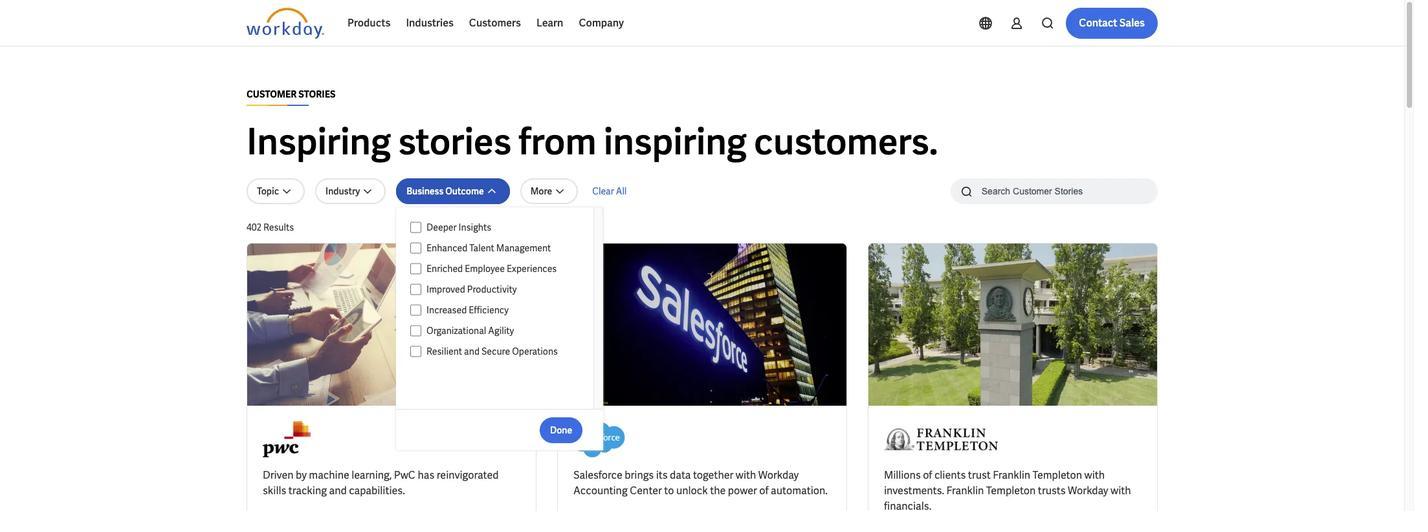 Task type: vqa. For each thing, say whether or not it's contained in the screenshot.
SCOPE,
no



Task type: describe. For each thing, give the bounding box(es) containing it.
learn button
[[529, 8, 571, 39]]

customer
[[247, 89, 297, 100]]

improved productivity
[[427, 284, 517, 296]]

learning,
[[352, 469, 392, 483]]

management
[[496, 243, 551, 254]]

all
[[616, 186, 627, 197]]

agility
[[488, 326, 514, 337]]

by
[[296, 469, 307, 483]]

operations
[[512, 346, 558, 358]]

customers button
[[461, 8, 529, 39]]

of inside 'millions of clients trust franklin templeton with investments. franklin templeton trusts workday with financials.'
[[923, 469, 932, 483]]

workday inside 'millions of clients trust franklin templeton with investments. franklin templeton trusts workday with financials.'
[[1068, 485, 1109, 498]]

improved
[[427, 284, 465, 296]]

0 vertical spatial templeton
[[1033, 469, 1082, 483]]

center
[[630, 485, 662, 498]]

talent
[[469, 243, 494, 254]]

productivity
[[467, 284, 517, 296]]

to
[[664, 485, 674, 498]]

salesforce
[[573, 469, 623, 483]]

done
[[550, 425, 572, 437]]

2 horizontal spatial with
[[1111, 485, 1131, 498]]

brings
[[625, 469, 654, 483]]

resilient and secure operations
[[427, 346, 558, 358]]

and inside driven by machine learning, pwc has reinvigorated skills tracking and capabilities.
[[329, 485, 347, 498]]

clear all button
[[589, 179, 631, 205]]

franklin templeton companies, llc image
[[884, 422, 998, 458]]

data
[[670, 469, 691, 483]]

business outcome
[[407, 186, 484, 197]]

company button
[[571, 8, 632, 39]]

resilient
[[427, 346, 462, 358]]

1 vertical spatial templeton
[[986, 485, 1036, 498]]

improved productivity link
[[421, 282, 581, 298]]

company
[[579, 16, 624, 30]]

together
[[693, 469, 734, 483]]

from
[[519, 118, 597, 166]]

its
[[656, 469, 668, 483]]

millions of clients trust franklin templeton with investments. franklin templeton trusts workday with financials.
[[884, 469, 1131, 512]]

deeper insights link
[[421, 220, 581, 236]]

enriched employee experiences link
[[421, 261, 581, 277]]

products button
[[340, 8, 398, 39]]

driven
[[263, 469, 294, 483]]

enhanced talent management link
[[421, 241, 581, 256]]

done button
[[540, 418, 583, 444]]

topic button
[[247, 179, 305, 205]]

enriched
[[427, 263, 463, 275]]

402 results
[[247, 222, 294, 234]]

industries
[[406, 16, 454, 30]]

industry
[[326, 186, 360, 197]]

organizational
[[427, 326, 486, 337]]

millions
[[884, 469, 921, 483]]

contact sales link
[[1066, 8, 1158, 39]]

contact
[[1079, 16, 1118, 30]]

efficiency
[[469, 305, 509, 317]]

inspiring stories from inspiring customers.
[[247, 118, 938, 166]]

pwc
[[394, 469, 416, 483]]

accounting
[[573, 485, 628, 498]]

business outcome button
[[396, 179, 510, 205]]

machine
[[309, 469, 349, 483]]

products
[[348, 16, 391, 30]]

insights
[[459, 222, 491, 234]]

salesforce brings its data together with workday accounting center to unlock the power of automation.
[[573, 469, 828, 498]]

skills
[[263, 485, 286, 498]]

increased
[[427, 305, 467, 317]]

trust
[[968, 469, 991, 483]]

tracking
[[288, 485, 327, 498]]

402
[[247, 222, 262, 234]]

outcome
[[445, 186, 484, 197]]



Task type: locate. For each thing, give the bounding box(es) containing it.
go to the homepage image
[[247, 8, 324, 39]]

and inside 'link'
[[464, 346, 480, 358]]

of inside salesforce brings its data together with workday accounting center to unlock the power of automation.
[[759, 485, 769, 498]]

and down "machine"
[[329, 485, 347, 498]]

business
[[407, 186, 444, 197]]

results
[[263, 222, 294, 234]]

deeper insights
[[427, 222, 491, 234]]

1 vertical spatial workday
[[1068, 485, 1109, 498]]

of right power at bottom right
[[759, 485, 769, 498]]

trusts
[[1038, 485, 1066, 498]]

unlock
[[676, 485, 708, 498]]

industries button
[[398, 8, 461, 39]]

clients
[[935, 469, 966, 483]]

organizational agility link
[[421, 324, 581, 339]]

1 horizontal spatial with
[[1084, 469, 1105, 483]]

financials.
[[884, 500, 932, 512]]

clear all
[[592, 186, 627, 197]]

0 horizontal spatial workday
[[758, 469, 799, 483]]

and down the organizational agility
[[464, 346, 480, 358]]

enhanced talent management
[[427, 243, 551, 254]]

and
[[464, 346, 480, 358], [329, 485, 347, 498]]

has
[[418, 469, 435, 483]]

experiences
[[507, 263, 557, 275]]

workday up automation.
[[758, 469, 799, 483]]

templeton
[[1033, 469, 1082, 483], [986, 485, 1036, 498]]

automation.
[[771, 485, 828, 498]]

salesforce.com image
[[573, 422, 625, 458]]

increased efficiency
[[427, 305, 509, 317]]

1 vertical spatial franklin
[[947, 485, 984, 498]]

power
[[728, 485, 757, 498]]

templeton down trust
[[986, 485, 1036, 498]]

with
[[736, 469, 756, 483], [1084, 469, 1105, 483], [1111, 485, 1131, 498]]

enriched employee experiences
[[427, 263, 557, 275]]

1 horizontal spatial franklin
[[993, 469, 1031, 483]]

Search Customer Stories text field
[[974, 180, 1133, 203]]

stories
[[398, 118, 511, 166]]

0 horizontal spatial of
[[759, 485, 769, 498]]

0 horizontal spatial with
[[736, 469, 756, 483]]

driven by machine learning, pwc has reinvigorated skills tracking and capabilities.
[[263, 469, 499, 498]]

organizational agility
[[427, 326, 514, 337]]

0 vertical spatial of
[[923, 469, 932, 483]]

inspiring
[[247, 118, 391, 166]]

learn
[[537, 16, 563, 30]]

contact sales
[[1079, 16, 1145, 30]]

secure
[[482, 346, 510, 358]]

1 horizontal spatial of
[[923, 469, 932, 483]]

1 horizontal spatial workday
[[1068, 485, 1109, 498]]

of
[[923, 469, 932, 483], [759, 485, 769, 498]]

None checkbox
[[410, 243, 421, 254], [410, 263, 421, 275], [410, 326, 421, 337], [410, 243, 421, 254], [410, 263, 421, 275], [410, 326, 421, 337]]

more
[[531, 186, 552, 197]]

workday right trusts
[[1068, 485, 1109, 498]]

of up investments.
[[923, 469, 932, 483]]

clear
[[592, 186, 614, 197]]

topic
[[257, 186, 279, 197]]

inspiring
[[604, 118, 747, 166]]

franklin right trust
[[993, 469, 1031, 483]]

franklin down trust
[[947, 485, 984, 498]]

0 vertical spatial and
[[464, 346, 480, 358]]

industry button
[[315, 179, 386, 205]]

1 horizontal spatial and
[[464, 346, 480, 358]]

increased efficiency link
[[421, 303, 581, 318]]

capabilities.
[[349, 485, 405, 498]]

templeton up trusts
[[1033, 469, 1082, 483]]

with inside salesforce brings its data together with workday accounting center to unlock the power of automation.
[[736, 469, 756, 483]]

customers
[[469, 16, 521, 30]]

sales
[[1120, 16, 1145, 30]]

enhanced
[[427, 243, 468, 254]]

1 vertical spatial of
[[759, 485, 769, 498]]

workday inside salesforce brings its data together with workday accounting center to unlock the power of automation.
[[758, 469, 799, 483]]

resilient and secure operations link
[[421, 344, 581, 360]]

deeper
[[427, 222, 457, 234]]

more button
[[520, 179, 578, 205]]

None checkbox
[[410, 222, 421, 234], [410, 284, 421, 296], [410, 305, 421, 317], [410, 346, 421, 358], [410, 222, 421, 234], [410, 284, 421, 296], [410, 305, 421, 317], [410, 346, 421, 358]]

workday
[[758, 469, 799, 483], [1068, 485, 1109, 498]]

0 horizontal spatial and
[[329, 485, 347, 498]]

0 horizontal spatial franklin
[[947, 485, 984, 498]]

stories
[[298, 89, 336, 100]]

1 vertical spatial and
[[329, 485, 347, 498]]

0 vertical spatial franklin
[[993, 469, 1031, 483]]

investments.
[[884, 485, 944, 498]]

customers.
[[754, 118, 938, 166]]

employee
[[465, 263, 505, 275]]

reinvigorated
[[437, 469, 499, 483]]

0 vertical spatial workday
[[758, 469, 799, 483]]

pricewaterhousecoopers global licensing services corporation (pwc) image
[[263, 422, 310, 458]]

the
[[710, 485, 726, 498]]

customer stories
[[247, 89, 336, 100]]

franklin
[[993, 469, 1031, 483], [947, 485, 984, 498]]



